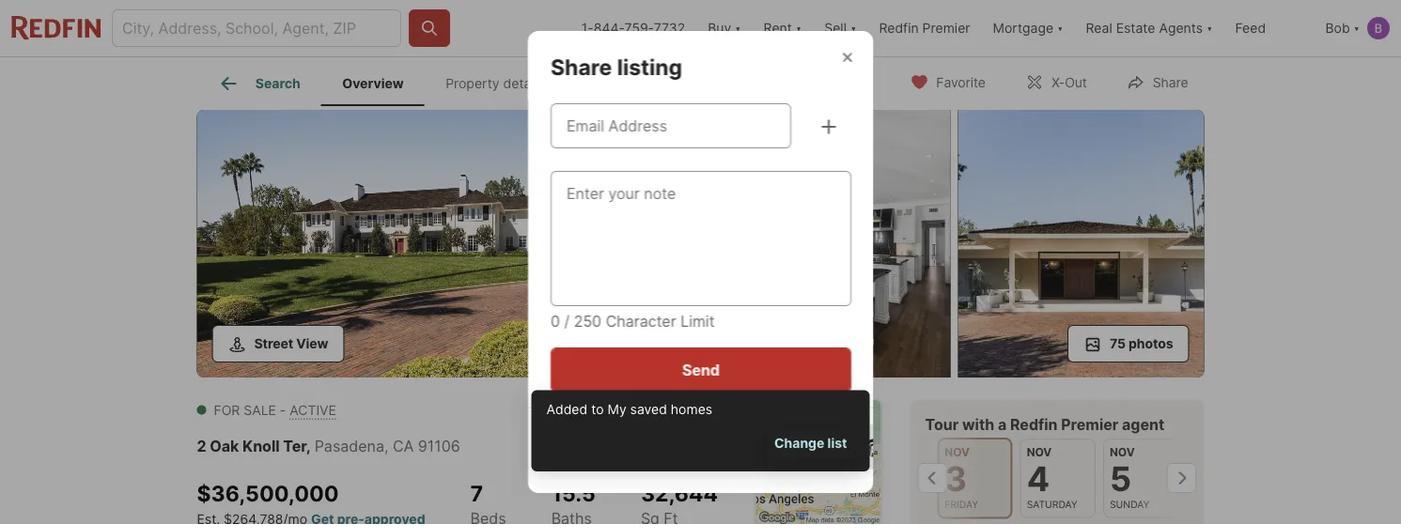 Task type: vqa. For each thing, say whether or not it's contained in the screenshot.
1-
yes



Task type: locate. For each thing, give the bounding box(es) containing it.
0 vertical spatial redfin
[[879, 20, 919, 36]]

nov down the agent
[[1110, 446, 1135, 460]]

0 horizontal spatial redfin
[[879, 20, 919, 36]]

street
[[254, 336, 293, 352]]

0 horizontal spatial 2 oak knoll ter, pasadena, ca 91106 image
[[197, 110, 697, 378]]

1 horizontal spatial nov
[[1027, 446, 1052, 460]]

-
[[280, 402, 286, 418]]

ter
[[283, 437, 306, 456]]

change list button
[[767, 426, 855, 461]]

0 horizontal spatial ,
[[306, 437, 311, 456]]

0 horizontal spatial premier
[[923, 20, 971, 36]]

, left 'ca'
[[384, 437, 389, 456]]

for
[[214, 402, 240, 418]]

, down the active
[[306, 437, 311, 456]]

nov 5 sunday
[[1110, 446, 1150, 511]]

premier inside button
[[923, 20, 971, 36]]

favorite button
[[894, 63, 1002, 101]]

tab
[[716, 61, 807, 106]]

search
[[255, 75, 301, 91]]

premier up the favorite button at the top of the page
[[923, 20, 971, 36]]

change
[[775, 435, 825, 451]]

history
[[652, 75, 695, 91]]

overview
[[342, 75, 404, 91]]

street view
[[254, 336, 328, 352]]

2 horizontal spatial 2 oak knoll ter, pasadena, ca 91106 image
[[959, 110, 1205, 378]]

1 horizontal spatial ,
[[384, 437, 389, 456]]

redfin up the favorite button at the top of the page
[[879, 20, 919, 36]]

change list
[[775, 435, 848, 451]]

3 2 oak knoll ter, pasadena, ca 91106 image from the left
[[959, 110, 1205, 378]]

premier
[[923, 20, 971, 36], [1062, 416, 1119, 434]]

1 nov from the left
[[945, 446, 970, 460]]

2 oak knoll ter , pasadena , ca 91106
[[197, 437, 460, 456]]

nov down tour with a redfin premier agent
[[1027, 446, 1052, 460]]

759-
[[625, 20, 654, 36]]

None button
[[937, 438, 1013, 519], [1020, 439, 1096, 518], [1103, 439, 1179, 518], [937, 438, 1013, 519], [1020, 439, 1096, 518], [1103, 439, 1179, 518]]

nov down tour
[[945, 446, 970, 460]]

nov
[[945, 446, 970, 460], [1027, 446, 1052, 460], [1110, 446, 1135, 460]]

alert containing added to my saved homes
[[532, 391, 870, 472]]

alert
[[532, 391, 870, 472]]

view
[[296, 336, 328, 352]]

1 vertical spatial redfin
[[1011, 416, 1058, 434]]

,
[[306, 437, 311, 456], [384, 437, 389, 456]]

tour
[[926, 416, 959, 434]]

5
[[1110, 459, 1132, 500]]

1 horizontal spatial 2 oak knoll ter, pasadena, ca 91106 image
[[705, 110, 951, 378]]

32,644
[[641, 480, 718, 507]]

tab list
[[197, 57, 822, 106]]

1-
[[582, 20, 594, 36]]

nov inside nov 4 saturday
[[1027, 446, 1052, 460]]

added
[[547, 402, 588, 418]]

Enter your note text field
[[566, 182, 835, 295]]

75
[[1110, 336, 1126, 352]]

91106
[[418, 437, 460, 456]]

sale & tax history
[[587, 75, 695, 91]]

redfin right the a
[[1011, 416, 1058, 434]]

to
[[591, 402, 604, 418]]

share listing element
[[550, 31, 705, 81]]

saturday
[[1027, 499, 1078, 511]]

photos
[[1129, 336, 1174, 352]]

1 horizontal spatial share
[[1153, 75, 1189, 91]]

share
[[550, 54, 612, 80], [1153, 75, 1189, 91]]

75 photos
[[1110, 336, 1174, 352]]

nov inside nov 3 friday
[[945, 446, 970, 460]]

share inside share 'button'
[[1153, 75, 1189, 91]]

nov for 3
[[945, 446, 970, 460]]

0
[[550, 312, 560, 330]]

Email Address text field
[[566, 115, 775, 137]]

ca
[[393, 437, 414, 456]]

nov 3 friday
[[945, 446, 978, 511]]

favorite
[[937, 75, 986, 91]]

0 vertical spatial premier
[[923, 20, 971, 36]]

redfin
[[879, 20, 919, 36], [1011, 416, 1058, 434]]

1 horizontal spatial premier
[[1062, 416, 1119, 434]]

share inside share listing element
[[550, 54, 612, 80]]

2 horizontal spatial nov
[[1110, 446, 1135, 460]]

premier left the agent
[[1062, 416, 1119, 434]]

sunday
[[1110, 499, 1150, 511]]

redfin premier button
[[868, 0, 982, 56]]

tax
[[629, 75, 648, 91]]

nov inside nov 5 sunday
[[1110, 446, 1135, 460]]

added to my saved homes
[[547, 402, 713, 418]]

x-
[[1052, 75, 1065, 91]]

1 2 oak knoll ter, pasadena, ca 91106 image from the left
[[197, 110, 697, 378]]

1 vertical spatial premier
[[1062, 416, 1119, 434]]

listing
[[617, 54, 682, 80]]

sale & tax history tab
[[566, 61, 716, 106]]

with
[[963, 416, 995, 434]]

search link
[[218, 72, 301, 95]]

250
[[574, 312, 601, 330]]

1-844-759-7732 link
[[582, 20, 686, 36]]

0 horizontal spatial nov
[[945, 446, 970, 460]]

$36,500,000
[[197, 480, 339, 507]]

7
[[471, 480, 484, 507]]

active link
[[290, 402, 337, 418]]

out
[[1065, 75, 1088, 91]]

2 oak knoll ter, pasadena, ca 91106 image
[[197, 110, 697, 378], [705, 110, 951, 378], [959, 110, 1205, 378]]

3 nov from the left
[[1110, 446, 1135, 460]]

pasadena
[[315, 437, 384, 456]]

2 nov from the left
[[1027, 446, 1052, 460]]

for sale - active
[[214, 402, 337, 418]]

2 , from the left
[[384, 437, 389, 456]]

redfin inside button
[[879, 20, 919, 36]]

x-out button
[[1010, 63, 1104, 101]]

friday
[[945, 499, 978, 511]]

0 horizontal spatial share
[[550, 54, 612, 80]]



Task type: describe. For each thing, give the bounding box(es) containing it.
feed button
[[1225, 0, 1315, 56]]

3
[[945, 459, 967, 500]]

oak
[[210, 437, 239, 456]]

my
[[608, 402, 627, 418]]

15.5
[[552, 480, 596, 507]]

75 photos button
[[1068, 325, 1190, 363]]

previous image
[[918, 464, 948, 494]]

send button
[[550, 348, 851, 393]]

nov for 5
[[1110, 446, 1135, 460]]

map entry image
[[756, 401, 881, 525]]

next image
[[1167, 464, 1197, 494]]

property details
[[446, 75, 545, 91]]

user photo image
[[1368, 17, 1391, 39]]

a
[[998, 416, 1007, 434]]

1-844-759-7732
[[582, 20, 686, 36]]

tab list containing search
[[197, 57, 822, 106]]

redfin premier
[[879, 20, 971, 36]]

City, Address, School, Agent, ZIP search field
[[112, 9, 401, 47]]

homes
[[671, 402, 713, 418]]

street view button
[[212, 325, 344, 363]]

nov for 4
[[1027, 446, 1052, 460]]

sale
[[587, 75, 613, 91]]

7732
[[654, 20, 686, 36]]

1 , from the left
[[306, 437, 311, 456]]

844-
[[594, 20, 625, 36]]

share for share listing
[[550, 54, 612, 80]]

send
[[682, 361, 720, 379]]

knoll
[[243, 437, 280, 456]]

property
[[446, 75, 500, 91]]

overview tab
[[322, 61, 425, 106]]

share button
[[1111, 63, 1205, 101]]

0 / 250 character limit
[[550, 312, 715, 330]]

property details tab
[[425, 61, 566, 106]]

1 horizontal spatial redfin
[[1011, 416, 1058, 434]]

saved
[[630, 402, 667, 418]]

active
[[290, 402, 337, 418]]

2 2 oak knoll ter, pasadena, ca 91106 image from the left
[[705, 110, 951, 378]]

list
[[828, 435, 848, 451]]

2
[[197, 437, 206, 456]]

feed
[[1236, 20, 1267, 36]]

4
[[1027, 459, 1050, 500]]

share for share
[[1153, 75, 1189, 91]]

limit
[[680, 312, 715, 330]]

agent
[[1123, 416, 1165, 434]]

/
[[564, 312, 569, 330]]

nov 4 saturday
[[1027, 446, 1078, 511]]

submit search image
[[420, 19, 439, 38]]

share listing
[[550, 54, 682, 80]]

details
[[504, 75, 545, 91]]

tour with a redfin premier agent
[[926, 416, 1165, 434]]

share listing dialog
[[528, 31, 896, 494]]

character
[[606, 312, 676, 330]]

x-out
[[1052, 75, 1088, 91]]

sale
[[244, 402, 276, 418]]

&
[[617, 75, 625, 91]]



